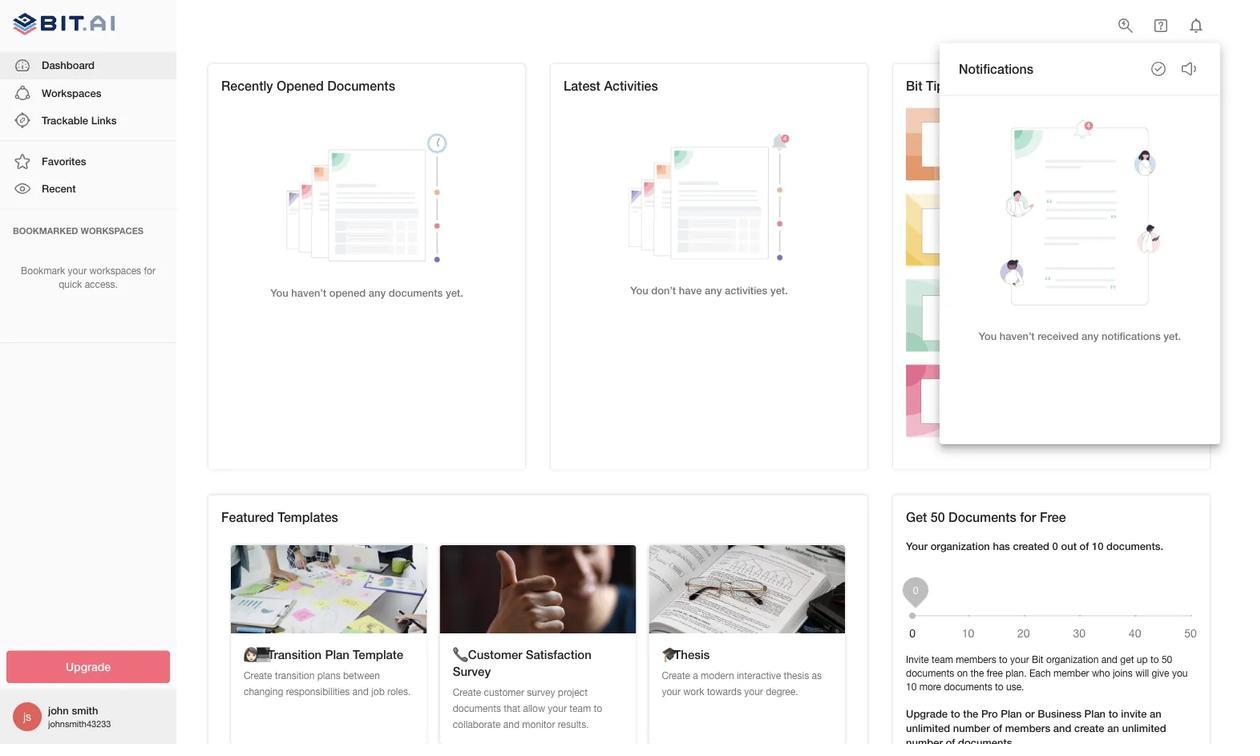 Task type: describe. For each thing, give the bounding box(es) containing it.
you don't have any activities yet.
[[631, 284, 788, 297]]

create for 📞 customer satisfaction survey
[[453, 687, 481, 698]]

received
[[1038, 329, 1079, 342]]

upgrade to the pro plan or business plan to invite an unlimited number of members and create an unlimited number of documents.
[[906, 707, 1166, 744]]

and inside the create transition plans between changing responsibilities and job roles.
[[352, 686, 369, 697]]

who
[[1092, 668, 1110, 679]]

create for 🎓thesis
[[662, 670, 690, 681]]

get 50 documents for free
[[906, 509, 1066, 524]]

project
[[558, 687, 588, 698]]

you haven't received any notifications yet.
[[979, 329, 1181, 342]]

notifications
[[959, 61, 1034, 76]]

that
[[504, 703, 520, 714]]

links
[[91, 114, 117, 126]]

favorites
[[42, 155, 86, 167]]

1 horizontal spatial number
[[953, 722, 990, 734]]

don't
[[651, 284, 676, 297]]

1 horizontal spatial plan
[[1001, 707, 1022, 720]]

your down interactive
[[744, 686, 763, 697]]

to left the invite
[[1109, 707, 1118, 720]]

roles.
[[387, 686, 411, 697]]

your inside create customer survey project documents that allow your team to collaborate and monitor results.
[[548, 703, 567, 714]]

john smith johnsmith43233
[[48, 704, 111, 729]]

the inside upgrade to the pro plan or business plan to invite an unlimited number of members and create an unlimited number of documents.
[[963, 707, 979, 720]]

activities
[[725, 284, 768, 297]]

towards
[[707, 686, 742, 697]]

use.
[[1006, 681, 1024, 692]]

invite team members to your bit organization and get up to 50 documents on the free plan. each member who joins will give you 10 more documents to use.
[[906, 654, 1188, 692]]

on
[[957, 668, 968, 679]]

documents for opened
[[327, 78, 395, 93]]

0 vertical spatial documents.
[[1107, 540, 1164, 552]]

recently opened documents
[[221, 78, 395, 93]]

opened
[[277, 78, 324, 93]]

more
[[920, 681, 942, 692]]

joins
[[1113, 668, 1133, 679]]

job
[[371, 686, 385, 697]]

featured
[[221, 509, 274, 524]]

interactive
[[737, 670, 781, 681]]

your inside invite team members to your bit organization and get up to 50 documents on the free plan. each member who joins will give you 10 more documents to use.
[[1010, 654, 1029, 665]]

any for latest activities
[[705, 284, 722, 297]]

0 horizontal spatial bit
[[906, 78, 923, 93]]

2 horizontal spatial plan
[[1085, 707, 1106, 720]]

organization inside invite team members to your bit organization and get up to 50 documents on the free plan. each member who joins will give you 10 more documents to use.
[[1046, 654, 1099, 665]]

upgrade button
[[6, 651, 170, 683]]

plan.
[[1006, 668, 1027, 679]]

0
[[1053, 540, 1058, 552]]

notifications
[[1102, 329, 1161, 342]]

templates
[[278, 509, 338, 524]]

will
[[1136, 668, 1149, 679]]

featured templates
[[221, 509, 338, 524]]

1 unlimited from the left
[[906, 722, 950, 734]]

collaborate
[[453, 718, 501, 730]]

0 horizontal spatial plan
[[325, 647, 350, 662]]

bookmark
[[21, 265, 65, 276]]

2 horizontal spatial yet.
[[1164, 329, 1181, 342]]

business
[[1038, 707, 1082, 720]]

recently
[[221, 78, 273, 93]]

to inside create customer survey project documents that allow your team to collaborate and monitor results.
[[594, 703, 602, 714]]

any for recently opened documents
[[369, 286, 386, 299]]

dashboard button
[[0, 52, 176, 79]]

members inside invite team members to your bit organization and get up to 50 documents on the free plan. each member who joins will give you 10 more documents to use.
[[956, 654, 997, 665]]

create customer survey project documents that allow your team to collaborate and monitor results.
[[453, 687, 602, 730]]

10 inside invite team members to your bit organization and get up to 50 documents on the free plan. each member who joins will give you 10 more documents to use.
[[906, 681, 917, 692]]

customer
[[468, 647, 523, 662]]

to down free
[[995, 681, 1004, 692]]

&
[[955, 78, 963, 93]]

bit tips & updates
[[906, 78, 1017, 93]]

each
[[1030, 668, 1051, 679]]

allow
[[523, 703, 545, 714]]

as
[[812, 670, 822, 681]]

your inside the bookmark your workspaces for quick access.
[[68, 265, 87, 276]]

customer
[[484, 687, 524, 698]]

latest activities
[[564, 78, 658, 93]]

quick
[[59, 279, 82, 290]]

👩🏻💻transition
[[244, 647, 322, 662]]

upgrade for upgrade
[[66, 660, 111, 674]]

bookmarked workspaces
[[13, 225, 144, 236]]

1 horizontal spatial of
[[993, 722, 1003, 734]]

latest
[[564, 78, 601, 93]]

changing
[[244, 686, 283, 697]]

workspaces button
[[0, 79, 176, 107]]

your
[[906, 540, 928, 552]]

📞
[[453, 647, 465, 662]]

thesis
[[784, 670, 809, 681]]

satisfaction
[[526, 647, 592, 662]]

you for activities
[[631, 284, 648, 297]]

workspaces
[[42, 86, 101, 99]]

📞 customer satisfaction survey
[[453, 647, 592, 679]]

work
[[683, 686, 704, 697]]

updates
[[967, 78, 1017, 93]]

👩🏻💻transition plan template image
[[231, 545, 427, 633]]

bit inside invite team members to your bit organization and get up to 50 documents on the free plan. each member who joins will give you 10 more documents to use.
[[1032, 654, 1044, 665]]

template
[[353, 647, 404, 662]]

responsibilities
[[286, 686, 350, 697]]

👩🏻💻transition plan template
[[244, 647, 404, 662]]

to left pro
[[951, 707, 960, 720]]

invite
[[906, 654, 929, 665]]

create
[[1075, 722, 1105, 734]]



Task type: locate. For each thing, give the bounding box(es) containing it.
1 horizontal spatial 10
[[1092, 540, 1104, 552]]

organization up member
[[1046, 654, 1099, 665]]

activities
[[604, 78, 658, 93]]

0 vertical spatial upgrade
[[66, 660, 111, 674]]

upgrade down more
[[906, 707, 948, 720]]

out
[[1061, 540, 1077, 552]]

you
[[1172, 668, 1188, 679]]

invite
[[1121, 707, 1147, 720]]

smith
[[72, 704, 98, 717]]

documents right the opened
[[327, 78, 395, 93]]

and down business
[[1054, 722, 1072, 734]]

for for workspaces
[[144, 265, 155, 276]]

your up quick
[[68, 265, 87, 276]]

1 horizontal spatial members
[[1005, 722, 1051, 734]]

or
[[1025, 707, 1035, 720]]

created
[[1013, 540, 1050, 552]]

workspaces
[[81, 225, 144, 236]]

documents. down pro
[[958, 736, 1015, 744]]

you
[[631, 284, 648, 297], [270, 286, 288, 299], [979, 329, 997, 342]]

number
[[953, 722, 990, 734], [906, 736, 943, 744]]

and down between in the left of the page
[[352, 686, 369, 697]]

📞 customer satisfaction survey image
[[440, 545, 636, 633]]

0 horizontal spatial you
[[270, 286, 288, 299]]

documents up more
[[906, 668, 955, 679]]

documents. right out
[[1107, 540, 1164, 552]]

0 horizontal spatial any
[[369, 286, 386, 299]]

you left the opened
[[270, 286, 288, 299]]

and up who
[[1102, 654, 1118, 665]]

haven't left the opened
[[291, 286, 326, 299]]

create
[[244, 670, 272, 681], [662, 670, 690, 681], [453, 687, 481, 698]]

opened
[[329, 286, 366, 299]]

the
[[971, 668, 984, 679], [963, 707, 979, 720]]

1 vertical spatial team
[[570, 703, 591, 714]]

upgrade inside upgrade to the pro plan or business plan to invite an unlimited number of members and create an unlimited number of documents.
[[906, 707, 948, 720]]

1 horizontal spatial create
[[453, 687, 481, 698]]

up
[[1137, 654, 1148, 665]]

2 horizontal spatial you
[[979, 329, 997, 342]]

pro
[[982, 707, 998, 720]]

dashboard
[[42, 59, 95, 71]]

1 vertical spatial members
[[1005, 722, 1051, 734]]

any right received
[[1082, 329, 1099, 342]]

0 vertical spatial number
[[953, 722, 990, 734]]

your
[[68, 265, 87, 276], [1010, 654, 1029, 665], [662, 686, 681, 697], [744, 686, 763, 697], [548, 703, 567, 714]]

0 vertical spatial the
[[971, 668, 984, 679]]

documents up collaborate
[[453, 703, 501, 714]]

1 horizontal spatial upgrade
[[906, 707, 948, 720]]

documents down on
[[944, 681, 992, 692]]

you haven't opened any documents yet.
[[270, 286, 463, 299]]

create up changing
[[244, 670, 272, 681]]

member
[[1054, 668, 1089, 679]]

favorites button
[[0, 148, 176, 175]]

documents
[[327, 78, 395, 93], [949, 509, 1017, 524]]

0 horizontal spatial create
[[244, 670, 272, 681]]

modern
[[701, 670, 734, 681]]

1 horizontal spatial documents
[[949, 509, 1017, 524]]

10
[[1092, 540, 1104, 552], [906, 681, 917, 692]]

1 vertical spatial of
[[993, 722, 1003, 734]]

your up plan.
[[1010, 654, 1029, 665]]

2 horizontal spatial of
[[1080, 540, 1089, 552]]

50 inside invite team members to your bit organization and get up to 50 documents on the free plan. each member who joins will give you 10 more documents to use.
[[1162, 654, 1173, 665]]

1 horizontal spatial team
[[932, 654, 953, 665]]

haven't for opened
[[291, 286, 326, 299]]

js
[[23, 710, 31, 723]]

transition
[[275, 670, 315, 681]]

get
[[1121, 654, 1134, 665]]

0 horizontal spatial 50
[[931, 509, 945, 524]]

10 left more
[[906, 681, 917, 692]]

bit up each
[[1032, 654, 1044, 665]]

50 up give
[[1162, 654, 1173, 665]]

1 horizontal spatial for
[[1020, 509, 1036, 524]]

team inside create customer survey project documents that allow your team to collaborate and monitor results.
[[570, 703, 591, 714]]

any right 'have'
[[705, 284, 722, 297]]

0 horizontal spatial 10
[[906, 681, 917, 692]]

0 vertical spatial an
[[1150, 707, 1162, 720]]

team
[[932, 654, 953, 665], [570, 703, 591, 714]]

yet. for recently opened documents
[[446, 286, 463, 299]]

0 vertical spatial for
[[144, 265, 155, 276]]

and down that
[[503, 718, 520, 730]]

0 vertical spatial documents
[[327, 78, 395, 93]]

the right on
[[971, 668, 984, 679]]

members down or
[[1005, 722, 1051, 734]]

number down more
[[906, 736, 943, 744]]

1 horizontal spatial you
[[631, 284, 648, 297]]

1 horizontal spatial bit
[[1032, 654, 1044, 665]]

the inside invite team members to your bit organization and get up to 50 documents on the free plan. each member who joins will give you 10 more documents to use.
[[971, 668, 984, 679]]

an right the invite
[[1150, 707, 1162, 720]]

for inside the bookmark your workspaces for quick access.
[[144, 265, 155, 276]]

2 vertical spatial of
[[946, 736, 955, 744]]

0 vertical spatial 10
[[1092, 540, 1104, 552]]

plan up "plans"
[[325, 647, 350, 662]]

unlimited down more
[[906, 722, 950, 734]]

1 horizontal spatial an
[[1150, 707, 1162, 720]]

to right allow
[[594, 703, 602, 714]]

documents for 50
[[949, 509, 1017, 524]]

1 horizontal spatial documents.
[[1107, 540, 1164, 552]]

team right invite at the bottom right of the page
[[932, 654, 953, 665]]

unlimited down the invite
[[1122, 722, 1166, 734]]

free
[[1040, 509, 1066, 524]]

1 horizontal spatial any
[[705, 284, 722, 297]]

create for 👩🏻💻transition plan template
[[244, 670, 272, 681]]

0 vertical spatial team
[[932, 654, 953, 665]]

0 horizontal spatial an
[[1108, 722, 1119, 734]]

documents.
[[1107, 540, 1164, 552], [958, 736, 1015, 744]]

bit left tips
[[906, 78, 923, 93]]

and inside upgrade to the pro plan or business plan to invite an unlimited number of members and create an unlimited number of documents.
[[1054, 722, 1072, 734]]

upgrade for upgrade to the pro plan or business plan to invite an unlimited number of members and create an unlimited number of documents.
[[906, 707, 948, 720]]

0 horizontal spatial unlimited
[[906, 722, 950, 734]]

team inside invite team members to your bit organization and get up to 50 documents on the free plan. each member who joins will give you 10 more documents to use.
[[932, 654, 953, 665]]

50
[[931, 509, 945, 524], [1162, 654, 1173, 665]]

organization down get 50 documents for free
[[931, 540, 990, 552]]

documents up has
[[949, 509, 1017, 524]]

for for documents
[[1020, 509, 1036, 524]]

unlimited
[[906, 722, 950, 734], [1122, 722, 1166, 734]]

and inside create customer survey project documents that allow your team to collaborate and monitor results.
[[503, 718, 520, 730]]

results.
[[558, 718, 589, 730]]

documents right the opened
[[389, 286, 443, 299]]

2 horizontal spatial create
[[662, 670, 690, 681]]

0 vertical spatial organization
[[931, 540, 990, 552]]

recent button
[[0, 175, 176, 203]]

members up on
[[956, 654, 997, 665]]

haven't left received
[[1000, 329, 1035, 342]]

tips
[[926, 78, 951, 93]]

workspaces
[[89, 265, 141, 276]]

give
[[1152, 668, 1170, 679]]

0 horizontal spatial upgrade
[[66, 660, 111, 674]]

1 horizontal spatial haven't
[[1000, 329, 1035, 342]]

the left pro
[[963, 707, 979, 720]]

create left the a
[[662, 670, 690, 681]]

plan
[[325, 647, 350, 662], [1001, 707, 1022, 720], [1085, 707, 1106, 720]]

1 vertical spatial for
[[1020, 509, 1036, 524]]

you for opened
[[270, 286, 288, 299]]

of
[[1080, 540, 1089, 552], [993, 722, 1003, 734], [946, 736, 955, 744]]

trackable
[[42, 114, 88, 126]]

1 vertical spatial an
[[1108, 722, 1119, 734]]

0 horizontal spatial yet.
[[446, 286, 463, 299]]

0 horizontal spatial members
[[956, 654, 997, 665]]

and inside invite team members to your bit organization and get up to 50 documents on the free plan. each member who joins will give you 10 more documents to use.
[[1102, 654, 1118, 665]]

access.
[[85, 279, 118, 290]]

plans
[[317, 670, 341, 681]]

1 vertical spatial number
[[906, 736, 943, 744]]

🎓thesis
[[662, 647, 710, 662]]

2 unlimited from the left
[[1122, 722, 1166, 734]]

yet. for latest activities
[[771, 284, 788, 297]]

1 vertical spatial 10
[[906, 681, 917, 692]]

between
[[343, 670, 380, 681]]

1 vertical spatial 50
[[1162, 654, 1173, 665]]

plan left or
[[1001, 707, 1022, 720]]

bookmarked
[[13, 225, 78, 236]]

trackable links
[[42, 114, 117, 126]]

1 vertical spatial documents
[[949, 509, 1017, 524]]

0 horizontal spatial of
[[946, 736, 955, 744]]

team up results.
[[570, 703, 591, 714]]

0 vertical spatial bit
[[906, 78, 923, 93]]

0 horizontal spatial number
[[906, 736, 943, 744]]

survey
[[453, 664, 491, 679]]

recent
[[42, 182, 76, 195]]

upgrade
[[66, 660, 111, 674], [906, 707, 948, 720]]

degree.
[[766, 686, 798, 697]]

1 horizontal spatial yet.
[[771, 284, 788, 297]]

1 horizontal spatial 50
[[1162, 654, 1173, 665]]

0 horizontal spatial for
[[144, 265, 155, 276]]

and
[[1102, 654, 1118, 665], [352, 686, 369, 697], [503, 718, 520, 730], [1054, 722, 1072, 734]]

1 vertical spatial the
[[963, 707, 979, 720]]

johnsmith43233
[[48, 719, 111, 729]]

haven't for received
[[1000, 329, 1035, 342]]

members inside upgrade to the pro plan or business plan to invite an unlimited number of members and create an unlimited number of documents.
[[1005, 722, 1051, 734]]

create down survey
[[453, 687, 481, 698]]

your left work
[[662, 686, 681, 697]]

create inside create customer survey project documents that allow your team to collaborate and monitor results.
[[453, 687, 481, 698]]

2 horizontal spatial any
[[1082, 329, 1099, 342]]

for right workspaces
[[144, 265, 155, 276]]

your organization has created 0 out of 10 documents.
[[906, 540, 1164, 552]]

get
[[906, 509, 927, 524]]

a
[[693, 670, 698, 681]]

upgrade inside button
[[66, 660, 111, 674]]

create transition plans between changing responsibilities and job roles.
[[244, 670, 411, 697]]

organization
[[931, 540, 990, 552], [1046, 654, 1099, 665]]

create a modern interactive thesis as your work towards your degree.
[[662, 670, 822, 697]]

1 vertical spatial documents.
[[958, 736, 1015, 744]]

0 horizontal spatial team
[[570, 703, 591, 714]]

0 vertical spatial of
[[1080, 540, 1089, 552]]

upgrade up smith
[[66, 660, 111, 674]]

have
[[679, 284, 702, 297]]

to right up
[[1151, 654, 1159, 665]]

0 horizontal spatial haven't
[[291, 286, 326, 299]]

1 vertical spatial upgrade
[[906, 707, 948, 720]]

0 horizontal spatial organization
[[931, 540, 990, 552]]

1 horizontal spatial organization
[[1046, 654, 1099, 665]]

1 vertical spatial haven't
[[1000, 329, 1035, 342]]

0 horizontal spatial documents
[[327, 78, 395, 93]]

monitor
[[522, 718, 555, 730]]

10 right out
[[1092, 540, 1104, 552]]

🎓thesis image
[[649, 545, 845, 633]]

1 horizontal spatial unlimited
[[1122, 722, 1166, 734]]

bit
[[906, 78, 923, 93], [1032, 654, 1044, 665]]

0 horizontal spatial documents.
[[958, 736, 1015, 744]]

50 right get
[[931, 509, 945, 524]]

0 vertical spatial 50
[[931, 509, 945, 524]]

documents inside create customer survey project documents that allow your team to collaborate and monitor results.
[[453, 703, 501, 714]]

free
[[987, 668, 1003, 679]]

number down pro
[[953, 722, 990, 734]]

plan up 'create'
[[1085, 707, 1106, 720]]

documents. inside upgrade to the pro plan or business plan to invite an unlimited number of members and create an unlimited number of documents.
[[958, 736, 1015, 744]]

create inside the create transition plans between changing responsibilities and job roles.
[[244, 670, 272, 681]]

for left free
[[1020, 509, 1036, 524]]

you left received
[[979, 329, 997, 342]]

create inside "create a modern interactive thesis as your work towards your degree."
[[662, 670, 690, 681]]

1 vertical spatial organization
[[1046, 654, 1099, 665]]

your down the project
[[548, 703, 567, 714]]

bookmark your workspaces for quick access.
[[21, 265, 155, 290]]

1 vertical spatial bit
[[1032, 654, 1044, 665]]

for
[[144, 265, 155, 276], [1020, 509, 1036, 524]]

to up free
[[999, 654, 1008, 665]]

an right 'create'
[[1108, 722, 1119, 734]]

0 vertical spatial haven't
[[291, 286, 326, 299]]

0 vertical spatial members
[[956, 654, 997, 665]]

you left don't
[[631, 284, 648, 297]]

trackable links button
[[0, 107, 176, 134]]

any right the opened
[[369, 286, 386, 299]]



Task type: vqa. For each thing, say whether or not it's contained in the screenshot.
"reader"
no



